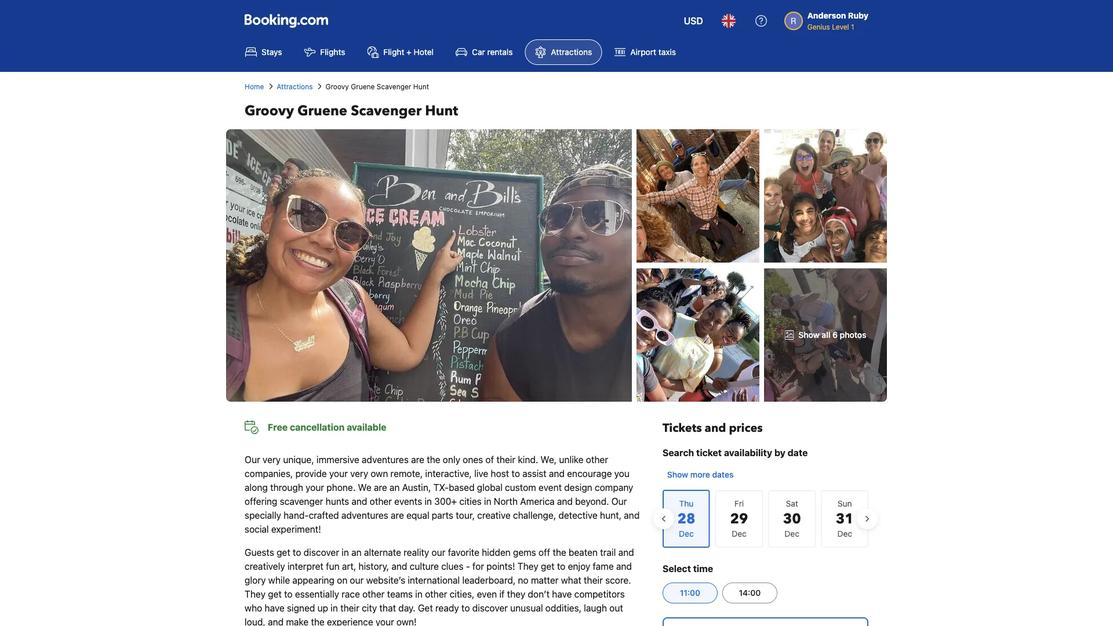 Task type: locate. For each thing, give the bounding box(es) containing it.
1 vertical spatial your
[[306, 482, 324, 493]]

and
[[705, 421, 727, 437], [549, 468, 565, 479], [352, 496, 367, 507], [557, 496, 573, 507], [624, 510, 640, 521], [619, 547, 634, 558], [392, 561, 408, 572], [617, 561, 632, 572], [268, 617, 284, 627]]

region
[[654, 486, 878, 553]]

flight + hotel
[[384, 47, 434, 57]]

dec inside sun 31 dec
[[838, 529, 853, 539]]

in up equal
[[425, 496, 432, 507]]

1 vertical spatial an
[[352, 547, 362, 558]]

get down while
[[268, 589, 282, 600]]

rentals
[[488, 47, 513, 57]]

1 horizontal spatial groovy
[[326, 82, 349, 90]]

the down the up
[[311, 617, 325, 627]]

1 dec from the left
[[732, 529, 747, 539]]

0 vertical spatial an
[[390, 482, 400, 493]]

are down own
[[374, 482, 387, 493]]

are up remote,
[[411, 455, 425, 466]]

to down cities,
[[462, 603, 470, 614]]

0 vertical spatial have
[[552, 589, 572, 600]]

north
[[494, 496, 518, 507]]

off
[[539, 547, 551, 558]]

0 horizontal spatial dec
[[732, 529, 747, 539]]

discover down even
[[473, 603, 508, 614]]

very up "companies," at the left of page
[[263, 455, 281, 466]]

and up website's
[[392, 561, 408, 572]]

1 horizontal spatial our
[[432, 547, 446, 558]]

their up the competitors
[[584, 575, 603, 586]]

0 vertical spatial our
[[432, 547, 446, 558]]

dec down 31
[[838, 529, 853, 539]]

an
[[390, 482, 400, 493], [352, 547, 362, 558]]

1 horizontal spatial the
[[427, 455, 441, 466]]

events
[[395, 496, 422, 507]]

ready
[[436, 603, 459, 614]]

hidden
[[482, 547, 511, 558]]

show all 6 photos
[[799, 330, 867, 340]]

their up host
[[497, 455, 516, 466]]

0 horizontal spatial have
[[265, 603, 285, 614]]

search
[[663, 448, 695, 459]]

0 vertical spatial scavenger
[[377, 82, 412, 90]]

1 vertical spatial very
[[350, 468, 368, 479]]

creatively
[[245, 561, 285, 572]]

booking.com image
[[245, 14, 328, 28]]

reality
[[404, 547, 429, 558]]

2 dec from the left
[[785, 529, 800, 539]]

guests
[[245, 547, 274, 558]]

groovy down the flights
[[326, 82, 349, 90]]

3 dec from the left
[[838, 529, 853, 539]]

0 vertical spatial attractions
[[551, 47, 592, 57]]

0 vertical spatial groovy
[[326, 82, 349, 90]]

experiment!
[[271, 524, 321, 535]]

for
[[473, 561, 484, 572]]

1 horizontal spatial are
[[391, 510, 404, 521]]

are down events on the bottom of the page
[[391, 510, 404, 521]]

2 horizontal spatial your
[[376, 617, 394, 627]]

dec down '30'
[[785, 529, 800, 539]]

history,
[[359, 561, 389, 572]]

tickets
[[663, 421, 702, 437]]

0 vertical spatial adventures
[[362, 455, 409, 466]]

on
[[337, 575, 348, 586]]

0 horizontal spatial an
[[352, 547, 362, 558]]

their
[[497, 455, 516, 466], [584, 575, 603, 586], [341, 603, 360, 614]]

our up clues
[[432, 547, 446, 558]]

region containing 29
[[654, 486, 878, 553]]

flight + hotel link
[[358, 39, 444, 65]]

1 vertical spatial get
[[541, 561, 555, 572]]

interpret
[[288, 561, 324, 572]]

website's
[[366, 575, 406, 586]]

and up the score.
[[617, 561, 632, 572]]

2 vertical spatial the
[[311, 617, 325, 627]]

0 vertical spatial gruene
[[351, 82, 375, 90]]

1
[[852, 23, 855, 31]]

0 vertical spatial your
[[329, 468, 348, 479]]

flights link
[[294, 39, 355, 65]]

0 vertical spatial attractions link
[[525, 39, 602, 65]]

we,
[[541, 455, 557, 466]]

0 vertical spatial show
[[799, 330, 820, 340]]

our down the company
[[612, 496, 627, 507]]

1 horizontal spatial show
[[799, 330, 820, 340]]

all
[[822, 330, 831, 340]]

0 horizontal spatial discover
[[304, 547, 339, 558]]

0 horizontal spatial our
[[245, 455, 260, 466]]

attractions
[[551, 47, 592, 57], [277, 82, 313, 90]]

0 horizontal spatial show
[[668, 470, 689, 480]]

genius
[[808, 23, 831, 31]]

discover up fun
[[304, 547, 339, 558]]

are
[[411, 455, 425, 466], [374, 482, 387, 493], [391, 510, 404, 521]]

no
[[518, 575, 529, 586]]

show inside button
[[668, 470, 689, 480]]

1 horizontal spatial attractions link
[[525, 39, 602, 65]]

get
[[418, 603, 433, 614]]

1 horizontal spatial an
[[390, 482, 400, 493]]

along
[[245, 482, 268, 493]]

dec
[[732, 529, 747, 539], [785, 529, 800, 539], [838, 529, 853, 539]]

your down provide
[[306, 482, 324, 493]]

the left only
[[427, 455, 441, 466]]

companies,
[[245, 468, 293, 479]]

have up oddities,
[[552, 589, 572, 600]]

0 vertical spatial discover
[[304, 547, 339, 558]]

america
[[520, 496, 555, 507]]

get up creatively
[[277, 547, 291, 558]]

to up custom
[[512, 468, 520, 479]]

encourage
[[567, 468, 612, 479]]

1 vertical spatial adventures
[[342, 510, 389, 521]]

our right 'on'
[[350, 575, 364, 586]]

hunt
[[413, 82, 429, 90], [425, 101, 458, 120]]

show left all
[[799, 330, 820, 340]]

in right the up
[[331, 603, 338, 614]]

show down "search"
[[668, 470, 689, 480]]

sat
[[786, 499, 799, 509]]

0 vertical spatial our
[[245, 455, 260, 466]]

other
[[586, 455, 609, 466], [370, 496, 392, 507], [363, 589, 385, 600], [425, 589, 448, 600]]

an inside our very unique, immersive adventures are the only ones of their kind. we, unlike other companies, provide your very own remote, interactive, live host to assist and encourage you along through your phone. we are an austin, tx-based global custom event design company offering scavenger hunts and other events in 300+ cities in north america and beyond. our specially hand-crafted adventures are equal parts tour, creative challenge, detective hunt, and social experiment!
[[390, 482, 400, 493]]

flight
[[384, 47, 405, 57]]

0 horizontal spatial attractions
[[277, 82, 313, 90]]

1 horizontal spatial attractions
[[551, 47, 592, 57]]

an down remote,
[[390, 482, 400, 493]]

home
[[245, 82, 264, 90]]

1 horizontal spatial discover
[[473, 603, 508, 614]]

0 horizontal spatial their
[[341, 603, 360, 614]]

attractions inside attractions link
[[551, 47, 592, 57]]

to down while
[[284, 589, 293, 600]]

austin,
[[402, 482, 431, 493]]

dec inside sat 30 dec
[[785, 529, 800, 539]]

groovy down home link
[[245, 101, 294, 120]]

have
[[552, 589, 572, 600], [265, 603, 285, 614]]

the inside our very unique, immersive adventures are the only ones of their kind. we, unlike other companies, provide your very own remote, interactive, live host to assist and encourage you along through your phone. we are an austin, tx-based global custom event design company offering scavenger hunts and other events in 300+ cities in north america and beyond. our specially hand-crafted adventures are equal parts tour, creative challenge, detective hunt, and social experiment!
[[427, 455, 441, 466]]

they down gems
[[518, 561, 539, 572]]

0 vertical spatial very
[[263, 455, 281, 466]]

our
[[432, 547, 446, 558], [350, 575, 364, 586]]

1 vertical spatial are
[[374, 482, 387, 493]]

don't
[[528, 589, 550, 600]]

1 horizontal spatial their
[[497, 455, 516, 466]]

groovy gruene scavenger hunt
[[326, 82, 429, 90], [245, 101, 458, 120]]

2 horizontal spatial dec
[[838, 529, 853, 539]]

get up matter
[[541, 561, 555, 572]]

your down the that
[[376, 617, 394, 627]]

1 vertical spatial show
[[668, 470, 689, 480]]

select time
[[663, 564, 714, 575]]

date
[[788, 448, 808, 459]]

1 vertical spatial they
[[245, 589, 266, 600]]

their inside our very unique, immersive adventures are the only ones of their kind. we, unlike other companies, provide your very own remote, interactive, live host to assist and encourage you along through your phone. we are an austin, tx-based global custom event design company offering scavenger hunts and other events in 300+ cities in north america and beyond. our specially hand-crafted adventures are equal parts tour, creative challenge, detective hunt, and social experiment!
[[497, 455, 516, 466]]

leaderboard,
[[463, 575, 516, 586]]

art,
[[342, 561, 356, 572]]

fri 29 dec
[[731, 499, 749, 539]]

1 horizontal spatial dec
[[785, 529, 800, 539]]

teams
[[387, 589, 413, 600]]

1 horizontal spatial very
[[350, 468, 368, 479]]

and right loud,
[[268, 617, 284, 627]]

your down "immersive"
[[329, 468, 348, 479]]

home link
[[245, 81, 264, 92]]

an up art,
[[352, 547, 362, 558]]

0 vertical spatial their
[[497, 455, 516, 466]]

2 horizontal spatial are
[[411, 455, 425, 466]]

0 horizontal spatial the
[[311, 617, 325, 627]]

adventures up own
[[362, 455, 409, 466]]

dec down 29 at the bottom right
[[732, 529, 747, 539]]

our up "companies," at the left of page
[[245, 455, 260, 466]]

1 vertical spatial our
[[350, 575, 364, 586]]

they down glory
[[245, 589, 266, 600]]

0 horizontal spatial groovy
[[245, 101, 294, 120]]

cities
[[460, 496, 482, 507]]

0 vertical spatial are
[[411, 455, 425, 466]]

interactive,
[[426, 468, 472, 479]]

their up experience
[[341, 603, 360, 614]]

select
[[663, 564, 691, 575]]

31
[[836, 510, 854, 529]]

1 vertical spatial attractions
[[277, 82, 313, 90]]

0 horizontal spatial our
[[350, 575, 364, 586]]

1 vertical spatial discover
[[473, 603, 508, 614]]

1 vertical spatial attractions link
[[277, 81, 313, 92]]

show for show more dates
[[668, 470, 689, 480]]

1 vertical spatial the
[[553, 547, 567, 558]]

1 horizontal spatial gruene
[[351, 82, 375, 90]]

alternate
[[364, 547, 401, 558]]

your account menu anderson ruby genius level 1 element
[[785, 5, 874, 32]]

the right off
[[553, 547, 567, 558]]

adventures down the we
[[342, 510, 389, 521]]

beaten
[[569, 547, 598, 558]]

1 vertical spatial gruene
[[298, 101, 348, 120]]

2 horizontal spatial their
[[584, 575, 603, 586]]

cancellation
[[290, 422, 345, 433]]

other up encourage
[[586, 455, 609, 466]]

very up the we
[[350, 468, 368, 479]]

phone.
[[327, 482, 356, 493]]

day.
[[399, 603, 416, 614]]

1 vertical spatial our
[[612, 496, 627, 507]]

attractions link
[[525, 39, 602, 65], [277, 81, 313, 92]]

0 vertical spatial the
[[427, 455, 441, 466]]

1 vertical spatial groovy
[[245, 101, 294, 120]]

scavenger
[[377, 82, 412, 90], [351, 101, 422, 120]]

2 vertical spatial your
[[376, 617, 394, 627]]

very
[[263, 455, 281, 466], [350, 468, 368, 479]]

dec inside fri 29 dec
[[732, 529, 747, 539]]

0 vertical spatial they
[[518, 561, 539, 572]]

crafted
[[309, 510, 339, 521]]

have right who
[[265, 603, 285, 614]]

2 vertical spatial are
[[391, 510, 404, 521]]



Task type: vqa. For each thing, say whether or not it's contained in the screenshot.
Ruby on the right top of the page
yes



Task type: describe. For each thing, give the bounding box(es) containing it.
0 horizontal spatial attractions link
[[277, 81, 313, 92]]

ruby
[[849, 11, 869, 20]]

show more dates button
[[663, 465, 739, 486]]

0 horizontal spatial they
[[245, 589, 266, 600]]

international
[[408, 575, 460, 586]]

event
[[539, 482, 562, 493]]

-
[[466, 561, 470, 572]]

prices
[[729, 421, 763, 437]]

signed
[[287, 603, 315, 614]]

show for show all 6 photos
[[799, 330, 820, 340]]

car rentals link
[[446, 39, 523, 65]]

1 vertical spatial their
[[584, 575, 603, 586]]

other up city
[[363, 589, 385, 600]]

0 vertical spatial groovy gruene scavenger hunt
[[326, 82, 429, 90]]

1 horizontal spatial our
[[612, 496, 627, 507]]

dec for 31
[[838, 529, 853, 539]]

anderson
[[808, 11, 847, 20]]

oddities,
[[546, 603, 582, 614]]

sat 30 dec
[[784, 499, 802, 539]]

experience
[[327, 617, 373, 627]]

1 vertical spatial hunt
[[425, 101, 458, 120]]

out
[[610, 603, 624, 614]]

in up the 'get'
[[416, 589, 423, 600]]

gems
[[513, 547, 537, 558]]

1 vertical spatial have
[[265, 603, 285, 614]]

airport taxis link
[[605, 39, 686, 65]]

dec for 30
[[785, 529, 800, 539]]

free
[[268, 422, 288, 433]]

guests get to discover in an alternate reality our favorite hidden gems off the beaten trail and creatively interpret fun art, history, and culture clues - for points! they get to enjoy fame and glory while appearing on our website's international leaderboard, no matter what their score. they get to essentially race other teams in other cities, even if they don't have competitors who have signed up in their city that day. get ready to discover unusual oddities, laugh out loud, and make the experience your own!
[[245, 547, 634, 627]]

and up detective at the right bottom of page
[[557, 496, 573, 507]]

usd button
[[677, 7, 711, 35]]

they
[[507, 589, 526, 600]]

through
[[270, 482, 303, 493]]

2 vertical spatial their
[[341, 603, 360, 614]]

even
[[477, 589, 497, 600]]

enjoy
[[568, 561, 591, 572]]

competitors
[[575, 589, 625, 600]]

who
[[245, 603, 262, 614]]

scavenger
[[280, 496, 323, 507]]

cities,
[[450, 589, 475, 600]]

in down global
[[484, 496, 492, 507]]

matter
[[531, 575, 559, 586]]

free cancellation available
[[268, 422, 387, 433]]

1 horizontal spatial your
[[329, 468, 348, 479]]

unusual
[[511, 603, 543, 614]]

custom
[[505, 482, 536, 493]]

car rentals
[[472, 47, 513, 57]]

more
[[691, 470, 711, 480]]

anderson ruby genius level 1
[[808, 11, 869, 31]]

to up the interpret
[[293, 547, 301, 558]]

0 vertical spatial get
[[277, 547, 291, 558]]

social
[[245, 524, 269, 535]]

own!
[[397, 617, 417, 627]]

and up event at the bottom
[[549, 468, 565, 479]]

make
[[286, 617, 309, 627]]

unique,
[[283, 455, 314, 466]]

hotel
[[414, 47, 434, 57]]

1 horizontal spatial they
[[518, 561, 539, 572]]

own
[[371, 468, 388, 479]]

based
[[449, 482, 475, 493]]

flights
[[320, 47, 345, 57]]

culture
[[410, 561, 439, 572]]

company
[[595, 482, 634, 493]]

0 horizontal spatial your
[[306, 482, 324, 493]]

0 horizontal spatial are
[[374, 482, 387, 493]]

29
[[731, 510, 749, 529]]

search ticket availability by date
[[663, 448, 808, 459]]

points!
[[487, 561, 515, 572]]

sun 31 dec
[[836, 499, 854, 539]]

fun
[[326, 561, 340, 572]]

you
[[615, 468, 630, 479]]

other down the we
[[370, 496, 392, 507]]

2 horizontal spatial the
[[553, 547, 567, 558]]

and up ticket
[[705, 421, 727, 437]]

that
[[380, 603, 396, 614]]

300+
[[435, 496, 457, 507]]

up
[[318, 603, 328, 614]]

0 horizontal spatial gruene
[[298, 101, 348, 120]]

trail
[[601, 547, 616, 558]]

challenge,
[[513, 510, 556, 521]]

hunts
[[326, 496, 349, 507]]

offering
[[245, 496, 278, 507]]

clues
[[442, 561, 464, 572]]

airport
[[631, 47, 657, 57]]

creative
[[478, 510, 511, 521]]

tour,
[[456, 510, 475, 521]]

live
[[475, 468, 489, 479]]

race
[[342, 589, 360, 600]]

2 vertical spatial get
[[268, 589, 282, 600]]

in up art,
[[342, 547, 349, 558]]

your inside guests get to discover in an alternate reality our favorite hidden gems off the beaten trail and creatively interpret fun art, history, and culture clues - for points! they get to enjoy fame and glory while appearing on our website's international leaderboard, no matter what their score. they get to essentially race other teams in other cities, even if they don't have competitors who have signed up in their city that day. get ready to discover unusual oddities, laugh out loud, and make the experience your own!
[[376, 617, 394, 627]]

specially
[[245, 510, 281, 521]]

airport taxis
[[631, 47, 676, 57]]

ones
[[463, 455, 483, 466]]

an inside guests get to discover in an alternate reality our favorite hidden gems off the beaten trail and creatively interpret fun art, history, and culture clues - for points! they get to enjoy fame and glory while appearing on our website's international leaderboard, no matter what their score. they get to essentially race other teams in other cities, even if they don't have competitors who have signed up in their city that day. get ready to discover unusual oddities, laugh out loud, and make the experience your own!
[[352, 547, 362, 558]]

0 horizontal spatial very
[[263, 455, 281, 466]]

to inside our very unique, immersive adventures are the only ones of their kind. we, unlike other companies, provide your very own remote, interactive, live host to assist and encourage you along through your phone. we are an austin, tx-based global custom event design company offering scavenger hunts and other events in 300+ cities in north america and beyond. our specially hand-crafted adventures are equal parts tour, creative challenge, detective hunt, and social experiment!
[[512, 468, 520, 479]]

other down international
[[425, 589, 448, 600]]

dec for 29
[[732, 529, 747, 539]]

kind.
[[518, 455, 539, 466]]

provide
[[296, 468, 327, 479]]

1 horizontal spatial have
[[552, 589, 572, 600]]

usd
[[684, 15, 704, 26]]

show more dates
[[668, 470, 734, 480]]

and right trail
[[619, 547, 634, 558]]

beyond.
[[576, 496, 609, 507]]

design
[[565, 482, 593, 493]]

sun
[[838, 499, 853, 509]]

30
[[784, 510, 802, 529]]

taxis
[[659, 47, 676, 57]]

0 vertical spatial hunt
[[413, 82, 429, 90]]

score.
[[606, 575, 632, 586]]

and right hunt,
[[624, 510, 640, 521]]

by
[[775, 448, 786, 459]]

hand-
[[284, 510, 309, 521]]

our very unique, immersive adventures are the only ones of their kind. we, unlike other companies, provide your very own remote, interactive, live host to assist and encourage you along through your phone. we are an austin, tx-based global custom event design company offering scavenger hunts and other events in 300+ cities in north america and beyond. our specially hand-crafted adventures are equal parts tour, creative challenge, detective hunt, and social experiment!
[[245, 455, 640, 535]]

1 vertical spatial scavenger
[[351, 101, 422, 120]]

essentially
[[295, 589, 339, 600]]

1 vertical spatial groovy gruene scavenger hunt
[[245, 101, 458, 120]]

6
[[833, 330, 838, 340]]

fri
[[735, 499, 744, 509]]

equal
[[407, 510, 430, 521]]

car
[[472, 47, 485, 57]]

to up what
[[557, 561, 566, 572]]

and down the we
[[352, 496, 367, 507]]



